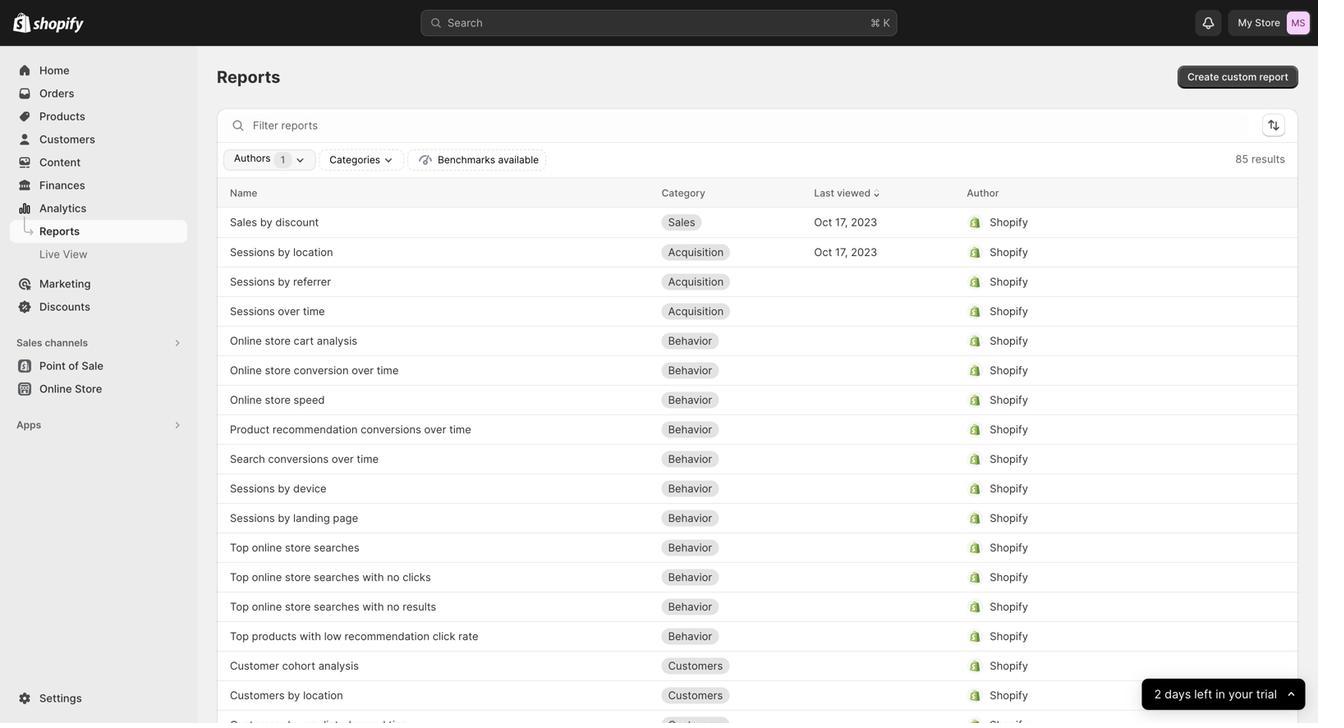 Task type: describe. For each thing, give the bounding box(es) containing it.
acquisition cell for sessions by location
[[662, 240, 801, 266]]

category button
[[662, 185, 706, 201]]

custom
[[1222, 71, 1257, 83]]

shopify for online store speed
[[990, 394, 1029, 407]]

online for online store conversion over time
[[230, 364, 262, 377]]

by for sessions by referrer
[[278, 276, 290, 288]]

cohort
[[282, 660, 316, 673]]

behavior cell for search conversions over time
[[662, 447, 801, 473]]

shopify cell for online store cart analysis
[[967, 328, 1246, 355]]

row containing product recommendation conversions over time
[[217, 415, 1299, 445]]

top online store searches link
[[230, 540, 360, 557]]

online store speed link
[[230, 392, 325, 409]]

2023 for acquisition
[[851, 246, 878, 259]]

row containing customer cohort analysis
[[217, 652, 1299, 681]]

online store speed
[[230, 394, 325, 407]]

finances link
[[10, 174, 187, 197]]

finances
[[39, 179, 85, 192]]

name button
[[230, 185, 258, 201]]

of
[[68, 360, 79, 373]]

online store cart analysis
[[230, 335, 357, 348]]

row containing sales by discount
[[217, 208, 1299, 237]]

report
[[1260, 71, 1289, 83]]

sales for sales channels
[[16, 337, 42, 349]]

store down sessions by landing page link on the bottom left of page
[[285, 542, 311, 555]]

behavior cell for online store conversion over time
[[662, 358, 801, 384]]

customers by location
[[230, 690, 343, 703]]

author button
[[967, 185, 1000, 201]]

trial
[[1257, 688, 1278, 702]]

available
[[498, 154, 539, 166]]

days
[[1165, 688, 1191, 702]]

row containing top online store searches
[[217, 533, 1299, 563]]

top for top online store searches
[[230, 542, 249, 555]]

Filter reports text field
[[253, 113, 1250, 139]]

author
[[967, 187, 1000, 199]]

store left speed
[[265, 394, 291, 407]]

shopify cell for sessions by device
[[967, 476, 1246, 502]]

oct 17, 2023 for acquisition
[[815, 246, 878, 259]]

1
[[281, 154, 285, 166]]

searches for clicks
[[314, 571, 360, 584]]

2 vertical spatial with
[[300, 631, 321, 643]]

name
[[230, 187, 258, 199]]

products link
[[10, 105, 187, 128]]

live
[[39, 248, 60, 261]]

row containing top online store searches with no results
[[217, 592, 1299, 622]]

reports inside "link"
[[39, 225, 80, 238]]

shopify for top online store searches with no clicks
[[990, 571, 1029, 584]]

apps
[[16, 419, 41, 431]]

discount
[[276, 216, 319, 229]]

customer cohort analysis link
[[230, 659, 359, 675]]

2 shopify cell from the top
[[967, 240, 1246, 266]]

benchmarks
[[438, 154, 496, 166]]

shopify for top products with low recommendation click rate
[[990, 631, 1029, 643]]

row containing top online store searches with no clicks
[[217, 563, 1299, 592]]

search conversions over time link
[[230, 452, 379, 468]]

sessions for sessions over time
[[230, 305, 275, 318]]

2023 for sales
[[851, 216, 878, 229]]

shopify for top online store searches
[[990, 542, 1029, 555]]

online for top online store searches with no clicks
[[252, 571, 282, 584]]

point of sale
[[39, 360, 104, 373]]

k
[[884, 16, 891, 29]]

search for search conversions over time
[[230, 453, 265, 466]]

view
[[63, 248, 88, 261]]

1 cell from the left
[[662, 713, 801, 724]]

your
[[1229, 688, 1253, 702]]

oct for acquisition
[[815, 246, 833, 259]]

referrer
[[293, 276, 331, 288]]

orders link
[[10, 82, 187, 105]]

1 vertical spatial analysis
[[319, 660, 359, 673]]

sales by discount link
[[230, 214, 319, 231]]

shopify for sessions by landing page
[[990, 512, 1029, 525]]

sessions by location
[[230, 246, 333, 259]]

authors
[[234, 152, 271, 164]]

by for sessions by location
[[278, 246, 290, 259]]

sessions by landing page
[[230, 512, 358, 525]]

cart
[[294, 335, 314, 348]]

sales by discount
[[230, 216, 319, 229]]

shopify cell for product recommendation conversions over time
[[967, 417, 1246, 443]]

products
[[39, 110, 85, 123]]

top online store searches with no clicks link
[[230, 570, 431, 586]]

row containing sessions by location
[[217, 237, 1299, 267]]

sessions by location link
[[230, 244, 333, 261]]

behavior for sessions by device
[[668, 483, 713, 495]]

row containing customers by location
[[217, 681, 1299, 711]]

row containing sessions over time
[[217, 297, 1299, 326]]

shopify cell for online store conversion over time
[[967, 358, 1246, 384]]

2
[[1155, 688, 1162, 702]]

sessions by device
[[230, 483, 327, 495]]

online for online store cart analysis
[[230, 335, 262, 348]]

clicks
[[403, 571, 431, 584]]

behavior cell for sessions by landing page
[[662, 506, 801, 532]]

row containing top products with low recommendation click rate
[[217, 622, 1299, 652]]

customers cell for customer cohort analysis
[[662, 654, 801, 680]]

online store button
[[0, 378, 197, 401]]

store up online store speed
[[265, 364, 291, 377]]

list of reports table
[[217, 178, 1299, 724]]

behavior for product recommendation conversions over time
[[668, 424, 713, 436]]

sessions for sessions by landing page
[[230, 512, 275, 525]]

top for top online store searches with no clicks
[[230, 571, 249, 584]]

top online store searches
[[230, 542, 360, 555]]

online for top online store searches
[[252, 542, 282, 555]]

by for sales by discount
[[260, 216, 273, 229]]

top online store searches with no results
[[230, 601, 436, 614]]

sessions for sessions by location
[[230, 246, 275, 259]]

channels
[[45, 337, 88, 349]]

conversion
[[294, 364, 349, 377]]

sales channels button
[[10, 332, 187, 355]]

row containing online store conversion over time
[[217, 356, 1299, 385]]

behavior cell for online store speed
[[662, 387, 801, 414]]

shopify for online store cart analysis
[[990, 335, 1029, 348]]

online store cart analysis link
[[230, 333, 357, 350]]

17, for sales
[[836, 216, 848, 229]]

2 shopify from the top
[[990, 246, 1029, 259]]

analytics link
[[10, 197, 187, 220]]

product recommendation conversions over time link
[[230, 422, 471, 438]]

1 vertical spatial recommendation
[[345, 631, 430, 643]]

online store
[[39, 383, 102, 396]]

sessions over time
[[230, 305, 325, 318]]

⌘ k
[[871, 16, 891, 29]]

behavior cell for online store cart analysis
[[662, 328, 801, 355]]

shopify for customers by location
[[990, 690, 1029, 703]]

product
[[230, 424, 270, 436]]

row containing sessions by device
[[217, 474, 1299, 504]]

1 vertical spatial conversions
[[268, 453, 329, 466]]

behavior cell for product recommendation conversions over time
[[662, 417, 801, 443]]

shopify cell for online store speed
[[967, 387, 1246, 414]]

last viewed button
[[815, 181, 883, 205]]

acquisition cell for sessions over time
[[662, 299, 801, 325]]

row containing name
[[217, 178, 1299, 208]]

discounts link
[[10, 296, 187, 319]]

top online store searches with no clicks
[[230, 571, 431, 584]]

⌘
[[871, 16, 881, 29]]

shopify for customer cohort analysis
[[990, 660, 1029, 673]]

last
[[815, 187, 835, 199]]

online for top online store searches with no results
[[252, 601, 282, 614]]

sessions for sessions by referrer
[[230, 276, 275, 288]]

create custom report
[[1188, 71, 1289, 83]]

customers link
[[10, 128, 187, 151]]

shopify for top online store searches with no results
[[990, 601, 1029, 614]]

sale
[[82, 360, 104, 373]]

shopify cell for top products with low recommendation click rate
[[967, 624, 1246, 650]]

top products with low recommendation click rate link
[[230, 629, 479, 645]]

behavior cell for top online store searches
[[662, 535, 801, 562]]

85
[[1236, 153, 1249, 166]]

apps button
[[10, 414, 187, 437]]

shopify cell for top online store searches with no results
[[967, 594, 1246, 621]]

home link
[[10, 59, 187, 82]]

rate
[[459, 631, 479, 643]]

row containing sessions by referrer
[[217, 267, 1299, 297]]

benchmarks available
[[438, 154, 539, 166]]

point of sale link
[[10, 355, 187, 378]]

behavior cell for top online store searches with no clicks
[[662, 565, 801, 591]]

0 vertical spatial recommendation
[[273, 424, 358, 436]]

point of sale button
[[0, 355, 197, 378]]

behavior for sessions by landing page
[[668, 512, 713, 525]]

shopify for online store conversion over time
[[990, 364, 1029, 377]]

behavior for top online store searches with no results
[[668, 601, 713, 614]]

sessions over time link
[[230, 304, 325, 320]]

discounts
[[39, 301, 90, 313]]

analytics
[[39, 202, 87, 215]]

acquisition for sessions by referrer
[[668, 276, 724, 288]]

1 shopify from the top
[[990, 216, 1029, 229]]

orders
[[39, 87, 74, 100]]



Task type: locate. For each thing, give the bounding box(es) containing it.
top inside "link"
[[230, 542, 249, 555]]

online store link
[[10, 378, 187, 401]]

4 shopify from the top
[[990, 305, 1029, 318]]

sales
[[230, 216, 257, 229], [668, 216, 696, 229], [16, 337, 42, 349]]

1 top from the top
[[230, 542, 249, 555]]

online down sessions by landing page link on the bottom left of page
[[252, 542, 282, 555]]

by left "device"
[[278, 483, 290, 495]]

categories
[[330, 154, 381, 166]]

analysis right cart
[[317, 335, 357, 348]]

11 behavior cell from the top
[[662, 624, 801, 650]]

17, for acquisition
[[836, 246, 848, 259]]

5 behavior from the top
[[668, 453, 713, 466]]

sessions down sales by discount link
[[230, 246, 275, 259]]

1 horizontal spatial cell
[[967, 713, 1246, 724]]

1 vertical spatial search
[[230, 453, 265, 466]]

sessions for sessions by device
[[230, 483, 275, 495]]

location up referrer at left
[[293, 246, 333, 259]]

1 searches from the top
[[314, 542, 360, 555]]

store down sale
[[75, 383, 102, 396]]

content
[[39, 156, 81, 169]]

by
[[260, 216, 273, 229], [278, 246, 290, 259], [278, 276, 290, 288], [278, 483, 290, 495], [278, 512, 290, 525], [288, 690, 300, 703]]

sessions by referrer link
[[230, 274, 331, 290]]

0 vertical spatial searches
[[314, 542, 360, 555]]

row containing sessions by landing page
[[217, 504, 1299, 533]]

8 row from the top
[[217, 385, 1299, 415]]

results down clicks
[[403, 601, 436, 614]]

location down cohort
[[303, 690, 343, 703]]

1 vertical spatial searches
[[314, 571, 360, 584]]

0 vertical spatial analysis
[[317, 335, 357, 348]]

2 horizontal spatial sales
[[668, 216, 696, 229]]

reports down analytics in the top left of the page
[[39, 225, 80, 238]]

store for my store
[[1256, 17, 1281, 29]]

0 vertical spatial reports
[[217, 67, 281, 87]]

2 2023 from the top
[[851, 246, 878, 259]]

1 vertical spatial 17,
[[836, 246, 848, 259]]

with
[[363, 571, 384, 584], [363, 601, 384, 614], [300, 631, 321, 643]]

0 horizontal spatial cell
[[662, 713, 801, 724]]

sales inside cell
[[668, 216, 696, 229]]

1 customers cell from the top
[[662, 654, 801, 680]]

behavior for online store conversion over time
[[668, 364, 713, 377]]

1 vertical spatial location
[[303, 690, 343, 703]]

low
[[324, 631, 342, 643]]

3 shopify from the top
[[990, 276, 1029, 288]]

settings
[[39, 693, 82, 705]]

19 row from the top
[[217, 711, 1299, 724]]

10 behavior from the top
[[668, 601, 713, 614]]

online up product
[[230, 394, 262, 407]]

1 horizontal spatial sales
[[230, 216, 257, 229]]

0 vertical spatial 2023
[[851, 216, 878, 229]]

0 vertical spatial 17,
[[836, 216, 848, 229]]

1 vertical spatial store
[[75, 383, 102, 396]]

sales down category button
[[668, 216, 696, 229]]

8 shopify from the top
[[990, 424, 1029, 436]]

2 top from the top
[[230, 571, 249, 584]]

7 shopify cell from the top
[[967, 387, 1246, 414]]

products
[[252, 631, 297, 643]]

8 behavior cell from the top
[[662, 535, 801, 562]]

online
[[230, 335, 262, 348], [230, 364, 262, 377], [39, 383, 72, 396], [230, 394, 262, 407]]

by for sessions by device
[[278, 483, 290, 495]]

results inside row
[[403, 601, 436, 614]]

8 shopify cell from the top
[[967, 417, 1246, 443]]

sales for sales
[[668, 216, 696, 229]]

11 behavior from the top
[[668, 631, 713, 643]]

2 vertical spatial acquisition cell
[[662, 299, 801, 325]]

3 behavior from the top
[[668, 394, 713, 407]]

categories button
[[319, 150, 404, 171]]

11 row from the top
[[217, 474, 1299, 504]]

searches up top online store searches with no results at the bottom of the page
[[314, 571, 360, 584]]

0 vertical spatial store
[[1256, 17, 1281, 29]]

no left clicks
[[387, 571, 400, 584]]

0 vertical spatial location
[[293, 246, 333, 259]]

2 behavior from the top
[[668, 364, 713, 377]]

oct 17, 2023 for sales
[[815, 216, 878, 229]]

2 sessions from the top
[[230, 276, 275, 288]]

row containing search conversions over time
[[217, 445, 1299, 474]]

1 horizontal spatial results
[[1252, 153, 1286, 166]]

16 shopify cell from the top
[[967, 654, 1246, 680]]

top for top products with low recommendation click rate
[[230, 631, 249, 643]]

speed
[[294, 394, 325, 407]]

9 shopify from the top
[[990, 453, 1029, 466]]

3 row from the top
[[217, 237, 1299, 267]]

0 vertical spatial oct
[[815, 216, 833, 229]]

no for clicks
[[387, 571, 400, 584]]

viewed
[[837, 187, 871, 199]]

4 behavior from the top
[[668, 424, 713, 436]]

1 vertical spatial with
[[363, 601, 384, 614]]

sales channels
[[16, 337, 88, 349]]

sessions
[[230, 246, 275, 259], [230, 276, 275, 288], [230, 305, 275, 318], [230, 483, 275, 495], [230, 512, 275, 525]]

shopify cell for customers by location
[[967, 683, 1246, 710]]

device
[[293, 483, 327, 495]]

customers by location link
[[230, 688, 343, 705]]

10 shopify from the top
[[990, 483, 1029, 495]]

online inside "link"
[[252, 542, 282, 555]]

location inside "sessions by location" link
[[293, 246, 333, 259]]

reports
[[217, 67, 281, 87], [39, 225, 80, 238]]

reports link
[[10, 220, 187, 243]]

by down customer cohort analysis link
[[288, 690, 300, 703]]

online store conversion over time
[[230, 364, 399, 377]]

sessions by landing page link
[[230, 511, 358, 527]]

acquisition for sessions over time
[[668, 305, 724, 318]]

behavior for online store cart analysis
[[668, 335, 713, 348]]

1 behavior from the top
[[668, 335, 713, 348]]

6 shopify cell from the top
[[967, 358, 1246, 384]]

0 horizontal spatial reports
[[39, 225, 80, 238]]

marketing
[[39, 278, 91, 290]]

3 top from the top
[[230, 601, 249, 614]]

10 behavior cell from the top
[[662, 594, 801, 621]]

top for top online store searches with no results
[[230, 601, 249, 614]]

behavior cell
[[662, 328, 801, 355], [662, 358, 801, 384], [662, 387, 801, 414], [662, 417, 801, 443], [662, 447, 801, 473], [662, 476, 801, 502], [662, 506, 801, 532], [662, 535, 801, 562], [662, 565, 801, 591], [662, 594, 801, 621], [662, 624, 801, 650]]

acquisition for sessions by location
[[668, 246, 724, 259]]

online inside button
[[39, 383, 72, 396]]

location for customers by location
[[303, 690, 343, 703]]

oct
[[815, 216, 833, 229], [815, 246, 833, 259]]

0 vertical spatial customers cell
[[662, 654, 801, 680]]

shopify cell
[[967, 210, 1246, 236], [967, 240, 1246, 266], [967, 269, 1246, 295], [967, 299, 1246, 325], [967, 328, 1246, 355], [967, 358, 1246, 384], [967, 387, 1246, 414], [967, 417, 1246, 443], [967, 447, 1246, 473], [967, 476, 1246, 502], [967, 506, 1246, 532], [967, 535, 1246, 562], [967, 565, 1246, 591], [967, 594, 1246, 621], [967, 624, 1246, 650], [967, 654, 1246, 680], [967, 683, 1246, 710]]

1 2023 from the top
[[851, 216, 878, 229]]

sessions up sessions over time
[[230, 276, 275, 288]]

7 row from the top
[[217, 356, 1299, 385]]

sales up point
[[16, 337, 42, 349]]

0 vertical spatial oct 17, 2023
[[815, 216, 878, 229]]

4 row from the top
[[217, 267, 1299, 297]]

1 horizontal spatial conversions
[[361, 424, 421, 436]]

2 oct 17, 2023 from the top
[[815, 246, 878, 259]]

page
[[333, 512, 358, 525]]

search conversions over time
[[230, 453, 379, 466]]

shopify cell for sessions over time
[[967, 299, 1246, 325]]

store right my
[[1256, 17, 1281, 29]]

0 vertical spatial no
[[387, 571, 400, 584]]

online for online store speed
[[230, 394, 262, 407]]

1 vertical spatial customers cell
[[662, 683, 801, 710]]

behavior for top online store searches with no clicks
[[668, 571, 713, 584]]

shopify cell for customer cohort analysis
[[967, 654, 1246, 680]]

2 no from the top
[[387, 601, 400, 614]]

0 vertical spatial with
[[363, 571, 384, 584]]

by left landing
[[278, 512, 290, 525]]

0 vertical spatial acquisition
[[668, 246, 724, 259]]

sales for sales by discount
[[230, 216, 257, 229]]

with for clicks
[[363, 571, 384, 584]]

my
[[1239, 17, 1253, 29]]

2 behavior cell from the top
[[662, 358, 801, 384]]

3 behavior cell from the top
[[662, 387, 801, 414]]

row containing online store speed
[[217, 385, 1299, 415]]

16 row from the top
[[217, 622, 1299, 652]]

point
[[39, 360, 66, 373]]

shopify cell for sessions by referrer
[[967, 269, 1246, 295]]

searches up top online store searches with no clicks
[[314, 542, 360, 555]]

2 online from the top
[[252, 571, 282, 584]]

searches for results
[[314, 601, 360, 614]]

0 horizontal spatial search
[[230, 453, 265, 466]]

shopify image
[[33, 17, 84, 33]]

14 shopify from the top
[[990, 601, 1029, 614]]

shopify cell for search conversions over time
[[967, 447, 1246, 473]]

3 searches from the top
[[314, 601, 360, 614]]

1 oct from the top
[[815, 216, 833, 229]]

10 shopify cell from the top
[[967, 476, 1246, 502]]

13 shopify cell from the top
[[967, 565, 1246, 591]]

benchmarks available button
[[408, 150, 546, 171]]

oct 17, 2023
[[815, 216, 878, 229], [815, 246, 878, 259]]

2 cell from the left
[[967, 713, 1246, 724]]

1 horizontal spatial store
[[1256, 17, 1281, 29]]

0 horizontal spatial store
[[75, 383, 102, 396]]

4 shopify cell from the top
[[967, 299, 1246, 325]]

customers
[[39, 133, 95, 146], [668, 660, 723, 673], [230, 690, 285, 703], [668, 690, 723, 703]]

online for online store
[[39, 383, 72, 396]]

0 horizontal spatial conversions
[[268, 453, 329, 466]]

4 sessions from the top
[[230, 483, 275, 495]]

top
[[230, 542, 249, 555], [230, 571, 249, 584], [230, 601, 249, 614], [230, 631, 249, 643]]

1 vertical spatial acquisition cell
[[662, 269, 801, 295]]

by for sessions by landing page
[[278, 512, 290, 525]]

analysis down low
[[319, 660, 359, 673]]

3 sessions from the top
[[230, 305, 275, 318]]

sales inside button
[[16, 337, 42, 349]]

3 shopify cell from the top
[[967, 269, 1246, 295]]

online down sessions over time link
[[230, 335, 262, 348]]

top products with low recommendation click rate
[[230, 631, 479, 643]]

0 vertical spatial online
[[252, 542, 282, 555]]

customer
[[230, 660, 279, 673]]

1 acquisition cell from the top
[[662, 240, 801, 266]]

results
[[1252, 153, 1286, 166], [403, 601, 436, 614]]

1 oct 17, 2023 from the top
[[815, 216, 878, 229]]

7 shopify from the top
[[990, 394, 1029, 407]]

5 sessions from the top
[[230, 512, 275, 525]]

online store conversion over time link
[[230, 363, 399, 379]]

store for online store
[[75, 383, 102, 396]]

shopify cell for top online store searches
[[967, 535, 1246, 562]]

left
[[1195, 688, 1213, 702]]

2023
[[851, 216, 878, 229], [851, 246, 878, 259]]

15 shopify cell from the top
[[967, 624, 1246, 650]]

shopify for sessions by device
[[990, 483, 1029, 495]]

by left referrer at left
[[278, 276, 290, 288]]

1 vertical spatial online
[[252, 571, 282, 584]]

1 vertical spatial no
[[387, 601, 400, 614]]

0 vertical spatial search
[[448, 16, 483, 29]]

customers cell
[[662, 654, 801, 680], [662, 683, 801, 710]]

analysis
[[317, 335, 357, 348], [319, 660, 359, 673]]

11 shopify cell from the top
[[967, 506, 1246, 532]]

my store
[[1239, 17, 1281, 29]]

store left cart
[[265, 335, 291, 348]]

search
[[448, 16, 483, 29], [230, 453, 265, 466]]

1 online from the top
[[252, 542, 282, 555]]

9 behavior from the top
[[668, 571, 713, 584]]

1 acquisition from the top
[[668, 246, 724, 259]]

search for search
[[448, 16, 483, 29]]

0 vertical spatial conversions
[[361, 424, 421, 436]]

1 17, from the top
[[836, 216, 848, 229]]

1 vertical spatial results
[[403, 601, 436, 614]]

5 shopify from the top
[[990, 335, 1029, 348]]

16 shopify from the top
[[990, 660, 1029, 673]]

6 behavior from the top
[[668, 483, 713, 495]]

analysis inside "link"
[[317, 335, 357, 348]]

7 behavior from the top
[[668, 512, 713, 525]]

acquisition cell
[[662, 240, 801, 266], [662, 269, 801, 295], [662, 299, 801, 325]]

1 horizontal spatial search
[[448, 16, 483, 29]]

1 vertical spatial 2023
[[851, 246, 878, 259]]

sessions down sessions by referrer link
[[230, 305, 275, 318]]

shopify cell for top online store searches with no clicks
[[967, 565, 1246, 591]]

online down top online store searches "link"
[[252, 571, 282, 584]]

my store image
[[1288, 12, 1311, 35]]

11 shopify from the top
[[990, 512, 1029, 525]]

online up online store speed
[[230, 364, 262, 377]]

no for results
[[387, 601, 400, 614]]

by up sessions by referrer
[[278, 246, 290, 259]]

1 no from the top
[[387, 571, 400, 584]]

15 row from the top
[[217, 592, 1299, 622]]

store
[[265, 335, 291, 348], [265, 364, 291, 377], [265, 394, 291, 407], [285, 542, 311, 555], [285, 571, 311, 584], [285, 601, 311, 614]]

recommendation down speed
[[273, 424, 358, 436]]

with left clicks
[[363, 571, 384, 584]]

online down point
[[39, 383, 72, 396]]

2 searches from the top
[[314, 571, 360, 584]]

store inside button
[[75, 383, 102, 396]]

top online store searches with no results link
[[230, 599, 436, 616]]

by left discount
[[260, 216, 273, 229]]

2 row from the top
[[217, 208, 1299, 237]]

6 shopify from the top
[[990, 364, 1029, 377]]

behavior cell for top online store searches with no results
[[662, 594, 801, 621]]

2 acquisition from the top
[[668, 276, 724, 288]]

2 vertical spatial online
[[252, 601, 282, 614]]

1 row from the top
[[217, 178, 1299, 208]]

customer cohort analysis
[[230, 660, 359, 673]]

shopify for sessions by referrer
[[990, 276, 1029, 288]]

15 shopify from the top
[[990, 631, 1029, 643]]

85 results
[[1236, 153, 1286, 166]]

behavior cell for sessions by device
[[662, 476, 801, 502]]

in
[[1216, 688, 1226, 702]]

row containing online store cart analysis
[[217, 326, 1299, 356]]

1 behavior cell from the top
[[662, 328, 801, 355]]

10 row from the top
[[217, 445, 1299, 474]]

14 row from the top
[[217, 563, 1299, 592]]

acquisition cell for sessions by referrer
[[662, 269, 801, 295]]

store up products
[[285, 601, 311, 614]]

oct for sales
[[815, 216, 833, 229]]

0 vertical spatial acquisition cell
[[662, 240, 801, 266]]

14 shopify cell from the top
[[967, 594, 1246, 621]]

0 horizontal spatial results
[[403, 601, 436, 614]]

1 vertical spatial oct
[[815, 246, 833, 259]]

2 vertical spatial acquisition
[[668, 305, 724, 318]]

1 sessions from the top
[[230, 246, 275, 259]]

click
[[433, 631, 456, 643]]

customers cell for customers by location
[[662, 683, 801, 710]]

searches up low
[[314, 601, 360, 614]]

search inside list of reports table
[[230, 453, 265, 466]]

sessions down sessions by device link
[[230, 512, 275, 525]]

with for results
[[363, 601, 384, 614]]

online up products
[[252, 601, 282, 614]]

2 vertical spatial searches
[[314, 601, 360, 614]]

content link
[[10, 151, 187, 174]]

sales cell
[[662, 210, 801, 236]]

recommendation right low
[[345, 631, 430, 643]]

location inside "customers by location" link
[[303, 690, 343, 703]]

4 top from the top
[[230, 631, 249, 643]]

1 horizontal spatial reports
[[217, 67, 281, 87]]

searches
[[314, 542, 360, 555], [314, 571, 360, 584], [314, 601, 360, 614]]

store
[[1256, 17, 1281, 29], [75, 383, 102, 396]]

8 behavior from the top
[[668, 542, 713, 555]]

4 behavior cell from the top
[[662, 417, 801, 443]]

by for customers by location
[[288, 690, 300, 703]]

12 row from the top
[[217, 504, 1299, 533]]

reports up authors
[[217, 67, 281, 87]]

sales down name button
[[230, 216, 257, 229]]

store down top online store searches "link"
[[285, 571, 311, 584]]

online inside "link"
[[230, 335, 262, 348]]

searches inside "link"
[[314, 542, 360, 555]]

product recommendation conversions over time
[[230, 424, 471, 436]]

1 shopify cell from the top
[[967, 210, 1246, 236]]

3 online from the top
[[252, 601, 282, 614]]

behavior cell for top products with low recommendation click rate
[[662, 624, 801, 650]]

3 acquisition from the top
[[668, 305, 724, 318]]

with left low
[[300, 631, 321, 643]]

no up "top products with low recommendation click rate"
[[387, 601, 400, 614]]

6 row from the top
[[217, 326, 1299, 356]]

no
[[387, 571, 400, 584], [387, 601, 400, 614]]

7 behavior cell from the top
[[662, 506, 801, 532]]

0 horizontal spatial sales
[[16, 337, 42, 349]]

17,
[[836, 216, 848, 229], [836, 246, 848, 259]]

shopify cell for sessions by landing page
[[967, 506, 1246, 532]]

9 shopify cell from the top
[[967, 447, 1246, 473]]

cell
[[662, 713, 801, 724], [967, 713, 1246, 724]]

last viewed
[[815, 187, 871, 199]]

9 behavior cell from the top
[[662, 565, 801, 591]]

sessions up sessions by landing page
[[230, 483, 275, 495]]

over
[[278, 305, 300, 318], [352, 364, 374, 377], [424, 424, 447, 436], [332, 453, 354, 466]]

shopify image
[[13, 13, 31, 33]]

2 acquisition cell from the top
[[662, 269, 801, 295]]

5 row from the top
[[217, 297, 1299, 326]]

shopify for sessions over time
[[990, 305, 1029, 318]]

3 acquisition cell from the top
[[662, 299, 801, 325]]

shopify for search conversions over time
[[990, 453, 1029, 466]]

with up "top products with low recommendation click rate"
[[363, 601, 384, 614]]

0 vertical spatial results
[[1252, 153, 1286, 166]]

9 row from the top
[[217, 415, 1299, 445]]

6 behavior cell from the top
[[662, 476, 801, 502]]

location for sessions by location
[[293, 246, 333, 259]]

13 shopify from the top
[[990, 571, 1029, 584]]

results right 85
[[1252, 153, 1286, 166]]

behavior
[[668, 335, 713, 348], [668, 364, 713, 377], [668, 394, 713, 407], [668, 424, 713, 436], [668, 453, 713, 466], [668, 483, 713, 495], [668, 512, 713, 525], [668, 542, 713, 555], [668, 571, 713, 584], [668, 601, 713, 614], [668, 631, 713, 643]]

landing
[[293, 512, 330, 525]]

17 row from the top
[[217, 652, 1299, 681]]

sessions by referrer
[[230, 276, 331, 288]]

shopify for product recommendation conversions over time
[[990, 424, 1029, 436]]

home
[[39, 64, 70, 77]]

behavior for search conversions over time
[[668, 453, 713, 466]]

behavior for top online store searches
[[668, 542, 713, 555]]

row
[[217, 178, 1299, 208], [217, 208, 1299, 237], [217, 237, 1299, 267], [217, 267, 1299, 297], [217, 297, 1299, 326], [217, 326, 1299, 356], [217, 356, 1299, 385], [217, 385, 1299, 415], [217, 415, 1299, 445], [217, 445, 1299, 474], [217, 474, 1299, 504], [217, 504, 1299, 533], [217, 533, 1299, 563], [217, 563, 1299, 592], [217, 592, 1299, 622], [217, 622, 1299, 652], [217, 652, 1299, 681], [217, 681, 1299, 711], [217, 711, 1299, 724]]

behavior for top products with low recommendation click rate
[[668, 631, 713, 643]]

behavior for online store speed
[[668, 394, 713, 407]]

1 vertical spatial acquisition
[[668, 276, 724, 288]]

live view link
[[10, 243, 187, 266]]

settings link
[[10, 688, 187, 711]]

2 oct from the top
[[815, 246, 833, 259]]

1 vertical spatial oct 17, 2023
[[815, 246, 878, 259]]

1 vertical spatial reports
[[39, 225, 80, 238]]



Task type: vqa. For each thing, say whether or not it's contained in the screenshot.


